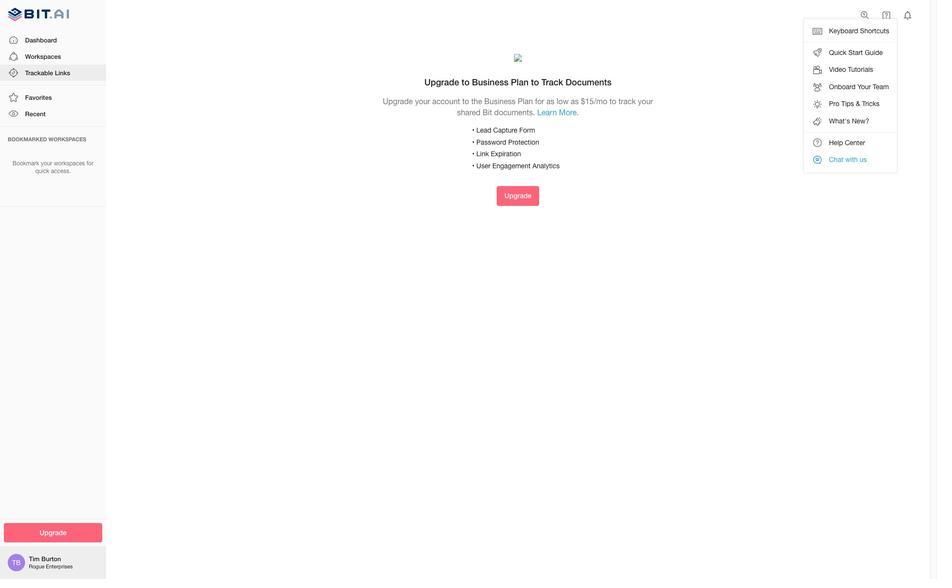 Task type: vqa. For each thing, say whether or not it's contained in the screenshot.
the last part should focus on your pricing strategy and why that strategy is the best way achieve your goals.
no



Task type: describe. For each thing, give the bounding box(es) containing it.
guide
[[865, 49, 883, 56]]

video tutorials
[[830, 66, 874, 73]]

chat with us
[[830, 156, 867, 164]]

rogue
[[29, 564, 44, 570]]

plan inside the upgrade your account to the business plan for as low as $15/mo to track your shared bit documents.
[[518, 97, 533, 106]]

keyboard shortcuts button
[[804, 23, 898, 40]]

$15/mo
[[581, 97, 608, 106]]

workspaces button
[[0, 48, 106, 65]]

tips
[[842, 100, 855, 108]]

keyboard
[[830, 27, 859, 35]]

burton
[[41, 556, 61, 563]]

2 as from the left
[[571, 97, 579, 106]]

protection
[[508, 138, 539, 146]]

to left "the"
[[463, 97, 469, 106]]

favorites
[[25, 94, 52, 101]]

learn more.
[[538, 108, 579, 117]]

onboard your team button
[[804, 79, 898, 96]]

track
[[542, 77, 564, 87]]

pro
[[830, 100, 840, 108]]

bit
[[483, 108, 492, 117]]

form
[[520, 127, 535, 134]]

what's new?
[[830, 117, 870, 125]]

upgrade inside the upgrade your account to the business plan for as low as $15/mo to track your shared bit documents.
[[383, 97, 413, 106]]

user
[[477, 162, 491, 170]]

engagement
[[493, 162, 531, 170]]

shortcuts
[[861, 27, 890, 35]]

documents
[[566, 77, 612, 87]]

chat with us button
[[804, 152, 898, 169]]

center
[[845, 139, 866, 146]]

3 • from the top
[[472, 150, 475, 158]]

low
[[557, 97, 569, 106]]

chat
[[830, 156, 844, 164]]

track
[[619, 97, 636, 106]]

pro tips & tricks
[[830, 100, 880, 108]]

start
[[849, 49, 863, 56]]

trackable links button
[[0, 65, 106, 81]]

upgrade your account to the business plan for as low as $15/mo to track your shared bit documents.
[[383, 97, 654, 117]]

to left track at the right top of page
[[531, 77, 539, 87]]

the
[[472, 97, 482, 106]]

4 • from the top
[[472, 162, 475, 170]]

help center
[[830, 139, 866, 146]]

your
[[858, 83, 871, 91]]

bookmarked
[[8, 136, 47, 142]]

what's new? button
[[804, 113, 898, 130]]

analytics
[[533, 162, 560, 170]]

recent button
[[0, 106, 106, 122]]

learn more. link
[[538, 108, 579, 117]]

tb
[[12, 559, 21, 567]]

help center button
[[804, 134, 898, 152]]

dashboard
[[25, 36, 57, 44]]

onboard your team
[[830, 83, 890, 91]]

quick start guide button
[[804, 44, 898, 61]]

0 horizontal spatial upgrade button
[[4, 523, 102, 543]]



Task type: locate. For each thing, give the bounding box(es) containing it.
link
[[477, 150, 489, 158]]

trackable links
[[25, 69, 70, 77]]

0 horizontal spatial your
[[41, 160, 52, 167]]

onboard
[[830, 83, 856, 91]]

help
[[830, 139, 844, 146]]

• lead capture form • password protection • link expiration • user engagement analytics
[[472, 127, 560, 170]]

to
[[462, 77, 470, 87], [531, 77, 539, 87], [463, 97, 469, 106], [610, 97, 617, 106]]

your up quick
[[41, 160, 52, 167]]

as right low
[[571, 97, 579, 106]]

your for to
[[415, 97, 430, 106]]

account
[[433, 97, 460, 106]]

quick start guide
[[830, 49, 883, 56]]

1 as from the left
[[547, 97, 555, 106]]

1 vertical spatial for
[[87, 160, 94, 167]]

business inside the upgrade your account to the business plan for as low as $15/mo to track your shared bit documents.
[[485, 97, 516, 106]]

plan up the upgrade your account to the business plan for as low as $15/mo to track your shared bit documents. in the top of the page
[[511, 77, 529, 87]]

for up the learn
[[535, 97, 545, 106]]

us
[[860, 156, 867, 164]]

• left lead
[[472, 127, 475, 134]]

as
[[547, 97, 555, 106], [571, 97, 579, 106]]

your inside bookmark your workspaces for quick access.
[[41, 160, 52, 167]]

1 horizontal spatial your
[[415, 97, 430, 106]]

bookmark
[[13, 160, 39, 167]]

1 horizontal spatial upgrade button
[[497, 186, 540, 206]]

as up the learn
[[547, 97, 555, 106]]

&
[[856, 100, 861, 108]]

0 vertical spatial for
[[535, 97, 545, 106]]

access.
[[51, 168, 71, 175]]

upgrade button
[[497, 186, 540, 206], [4, 523, 102, 543]]

for
[[535, 97, 545, 106], [87, 160, 94, 167]]

upgrade
[[425, 77, 459, 87], [383, 97, 413, 106], [505, 192, 532, 200], [40, 529, 67, 537]]

team
[[873, 83, 890, 91]]

business
[[472, 77, 509, 87], [485, 97, 516, 106]]

your for for
[[41, 160, 52, 167]]

upgrade to business plan to track documents
[[425, 77, 612, 87]]

1 horizontal spatial as
[[571, 97, 579, 106]]

for right workspaces
[[87, 160, 94, 167]]

to up shared
[[462, 77, 470, 87]]

recent
[[25, 110, 46, 118]]

pro tips & tricks button
[[804, 96, 898, 113]]

new?
[[852, 117, 870, 125]]

for inside bookmark your workspaces for quick access.
[[87, 160, 94, 167]]

quick
[[830, 49, 847, 56]]

0 vertical spatial business
[[472, 77, 509, 87]]

0 vertical spatial upgrade button
[[497, 186, 540, 206]]

video
[[830, 66, 847, 73]]

for inside the upgrade your account to the business plan for as low as $15/mo to track your shared bit documents.
[[535, 97, 545, 106]]

upgrade button down engagement
[[497, 186, 540, 206]]

2 horizontal spatial your
[[638, 97, 654, 106]]

expiration
[[491, 150, 521, 158]]

links
[[55, 69, 70, 77]]

• left password
[[472, 138, 475, 146]]

lead
[[477, 127, 492, 134]]

with
[[846, 156, 858, 164]]

1 vertical spatial upgrade button
[[4, 523, 102, 543]]

to left track
[[610, 97, 617, 106]]

your
[[415, 97, 430, 106], [638, 97, 654, 106], [41, 160, 52, 167]]

1 vertical spatial business
[[485, 97, 516, 106]]

learn
[[538, 108, 557, 117]]

1 horizontal spatial for
[[535, 97, 545, 106]]

enterprises
[[46, 564, 73, 570]]

documents.
[[495, 108, 535, 117]]

trackable
[[25, 69, 53, 77]]

plan
[[511, 77, 529, 87], [518, 97, 533, 106]]

tricks
[[863, 100, 880, 108]]

plan up documents.
[[518, 97, 533, 106]]

•
[[472, 127, 475, 134], [472, 138, 475, 146], [472, 150, 475, 158], [472, 162, 475, 170]]

• left user
[[472, 162, 475, 170]]

1 vertical spatial plan
[[518, 97, 533, 106]]

tutorials
[[848, 66, 874, 73]]

• left link
[[472, 150, 475, 158]]

workspaces
[[54, 160, 85, 167]]

favorites button
[[0, 89, 106, 106]]

2 • from the top
[[472, 138, 475, 146]]

bookmarked workspaces
[[8, 136, 86, 142]]

upgrade button up burton at left bottom
[[4, 523, 102, 543]]

0 vertical spatial plan
[[511, 77, 529, 87]]

business up "the"
[[472, 77, 509, 87]]

1 • from the top
[[472, 127, 475, 134]]

more.
[[559, 108, 579, 117]]

keyboard shortcuts
[[830, 27, 890, 35]]

capture
[[494, 127, 518, 134]]

password
[[477, 138, 507, 146]]

dashboard button
[[0, 32, 106, 48]]

tim burton rogue enterprises
[[29, 556, 73, 570]]

your left account
[[415, 97, 430, 106]]

what's
[[830, 117, 851, 125]]

quick
[[35, 168, 49, 175]]

bookmark your workspaces for quick access.
[[13, 160, 94, 175]]

workspaces
[[49, 136, 86, 142]]

0 horizontal spatial as
[[547, 97, 555, 106]]

0 horizontal spatial for
[[87, 160, 94, 167]]

workspaces
[[25, 52, 61, 60]]

tim
[[29, 556, 40, 563]]

video tutorials button
[[804, 61, 898, 79]]

your right track
[[638, 97, 654, 106]]

shared
[[457, 108, 481, 117]]

business up bit
[[485, 97, 516, 106]]



